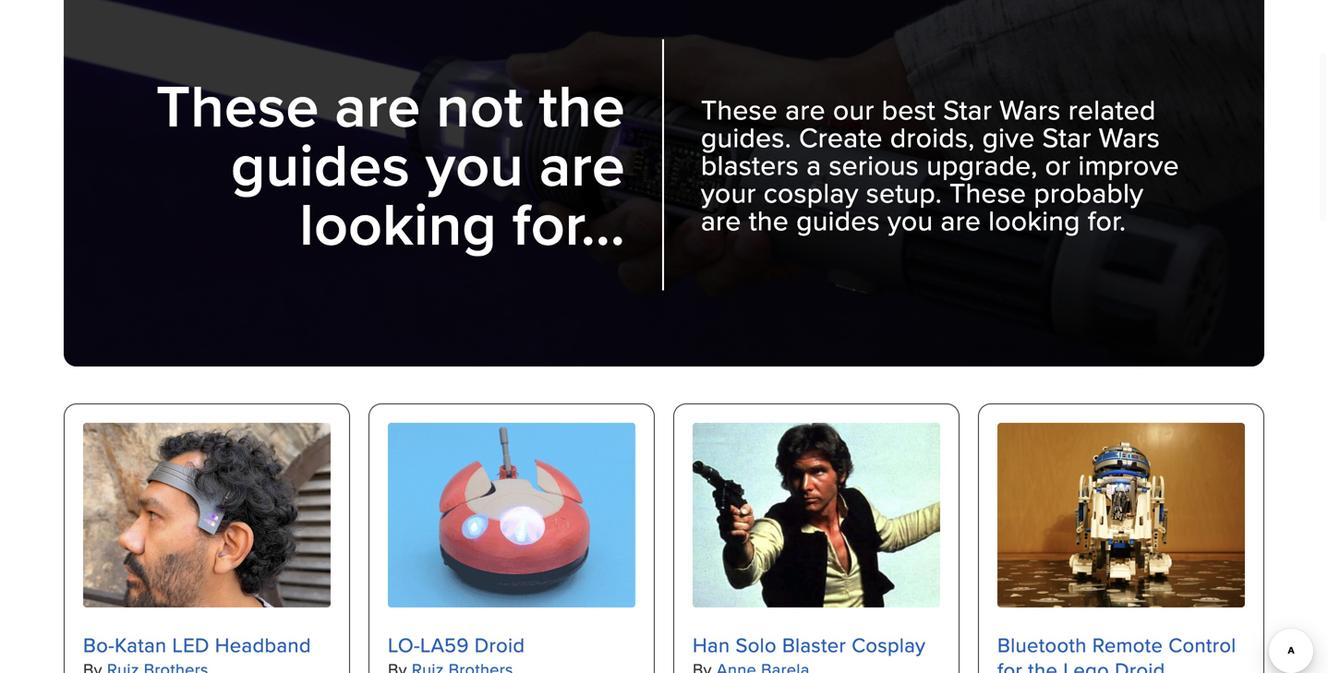 Task type: vqa. For each thing, say whether or not it's contained in the screenshot.
Bo-Katan LED Headband LINK
yes



Task type: describe. For each thing, give the bounding box(es) containing it.
la59
[[420, 631, 469, 659]]

control
[[1169, 631, 1237, 659]]

bo-
[[83, 631, 115, 659]]

0 horizontal spatial star
[[943, 90, 992, 129]]

led
[[172, 631, 209, 659]]

create
[[799, 117, 883, 157]]

lo-la59 droid link
[[388, 631, 636, 659]]

cosplay
[[764, 173, 859, 212]]

probably
[[1034, 173, 1144, 212]]

remote
[[1093, 631, 1163, 659]]

bluetooth
[[998, 631, 1087, 659]]

not
[[436, 63, 524, 149]]

droids,
[[890, 117, 975, 157]]

lo-la59 droid
[[388, 631, 525, 659]]

1 horizontal spatial star
[[1043, 117, 1092, 157]]

2 horizontal spatial these
[[950, 173, 1027, 212]]

group description element
[[664, 59, 1228, 271]]

you inside these are our best star wars related guides. create droids, give star wars blasters a serious upgrade, or improve your cosplay setup. these probably are the guides you are looking for.
[[888, 200, 933, 240]]

droid
[[475, 631, 525, 659]]

guides inside these are our best star wars related guides. create droids, give star wars blasters a serious upgrade, or improve your cosplay setup. these probably are the guides you are looking for.
[[796, 200, 880, 240]]

bluetooth remote control for the lego droid... link
[[998, 631, 1245, 673]]

a hand holding a purple 3d printed star wars lightsaber image
[[64, 0, 1265, 367]]

lego
[[1063, 656, 1109, 673]]

give
[[983, 117, 1035, 157]]

blaster
[[782, 631, 846, 659]]

setup.
[[866, 173, 942, 212]]

for.
[[1088, 200, 1126, 240]]

these for these are not the guides you are looking for...
[[156, 63, 319, 149]]

a
[[807, 145, 822, 185]]

looking inside these are our best star wars related guides. create droids, give star wars blasters a serious upgrade, or improve your cosplay setup. these probably are the guides you are looking for.
[[989, 200, 1081, 240]]

1 horizontal spatial wars
[[1099, 117, 1160, 157]]

the inside these are our best star wars related guides. create droids, give star wars blasters a serious upgrade, or improve your cosplay setup. these probably are the guides you are looking for.
[[749, 200, 789, 240]]

droid...
[[1115, 656, 1181, 673]]

lo-
[[388, 631, 420, 659]]

han solo blaster cosplay
[[693, 631, 926, 659]]



Task type: locate. For each thing, give the bounding box(es) containing it.
your
[[701, 173, 756, 212]]

wars up probably
[[1099, 117, 1160, 157]]

looking
[[300, 181, 497, 267], [989, 200, 1081, 240]]

2 horizontal spatial the
[[1028, 656, 1058, 673]]

serious
[[829, 145, 919, 185]]

looking inside these are not the guides you are looking for...
[[300, 181, 497, 267]]

star
[[943, 90, 992, 129], [1043, 117, 1092, 157]]

these are our best star wars related guides. create droids, give star wars blasters a serious upgrade, or improve your cosplay setup. these probably are the guides you are looking for.
[[701, 90, 1179, 240]]

1 horizontal spatial the
[[749, 200, 789, 240]]

bluetooth remote control for the lego droid developer kit image
[[998, 423, 1245, 608]]

the inside these are not the guides you are looking for...
[[539, 63, 625, 149]]

0 horizontal spatial these
[[156, 63, 319, 149]]

the inside bluetooth remote control for the lego droid...
[[1028, 656, 1058, 673]]

upgrade,
[[927, 145, 1038, 185]]

you
[[426, 122, 524, 208], [888, 200, 933, 240]]

0 horizontal spatial you
[[426, 122, 524, 208]]

han
[[693, 631, 730, 659]]

for
[[998, 656, 1023, 673]]

guides inside these are not the guides you are looking for...
[[231, 122, 410, 208]]

best
[[882, 90, 936, 129]]

or
[[1045, 145, 1071, 185]]

bo-katan led headband link
[[83, 631, 331, 659]]

for...
[[512, 181, 625, 267]]

han solo blaster cosplay link
[[693, 631, 940, 659]]

bluetooth remote control for the lego droid...
[[998, 631, 1237, 673]]

han solo blaster cosplay image
[[693, 423, 940, 608]]

headband
[[215, 631, 311, 659]]

group title element
[[101, 39, 664, 291]]

wars up or at the right top of the page
[[1000, 90, 1061, 129]]

wars
[[1000, 90, 1061, 129], [1099, 117, 1160, 157]]

solo
[[736, 631, 777, 659]]

katan
[[115, 631, 167, 659]]

0 horizontal spatial guides
[[231, 122, 410, 208]]

1 vertical spatial the
[[749, 200, 789, 240]]

1 horizontal spatial guides
[[796, 200, 880, 240]]

bo-katan led headband
[[83, 631, 311, 659]]

these inside these are not the guides you are looking for...
[[156, 63, 319, 149]]

star right give
[[1043, 117, 1092, 157]]

blasters
[[701, 145, 799, 185]]

the
[[539, 63, 625, 149], [749, 200, 789, 240], [1028, 656, 1058, 673]]

1 horizontal spatial looking
[[989, 200, 1081, 240]]

cosplay
[[852, 631, 926, 659]]

these for these are our best star wars related guides. create droids, give star wars blasters a serious upgrade, or improve your cosplay setup. these probably are the guides you are looking for.
[[701, 90, 778, 129]]

0 horizontal spatial wars
[[1000, 90, 1061, 129]]

led headband in the style of bo katan from star wars image
[[83, 423, 331, 608]]

0 horizontal spatial looking
[[300, 181, 497, 267]]

1 horizontal spatial these
[[701, 90, 778, 129]]

2 vertical spatial the
[[1028, 656, 1058, 673]]

1 horizontal spatial you
[[888, 200, 933, 240]]

are
[[335, 63, 421, 149], [785, 90, 826, 129], [539, 122, 625, 208], [701, 200, 741, 240], [941, 200, 981, 240]]

related
[[1069, 90, 1156, 129]]

0 horizontal spatial the
[[539, 63, 625, 149]]

guides
[[231, 122, 410, 208], [796, 200, 880, 240]]

star up upgrade, in the right of the page
[[943, 90, 992, 129]]

improve
[[1078, 145, 1179, 185]]

0 vertical spatial the
[[539, 63, 625, 149]]

our
[[833, 90, 874, 129]]

you inside these are not the guides you are looking for...
[[426, 122, 524, 208]]

guides.
[[701, 117, 792, 157]]

these
[[156, 63, 319, 149], [701, 90, 778, 129], [950, 173, 1027, 212]]

these are not the guides you are looking for...
[[156, 63, 625, 267]]



